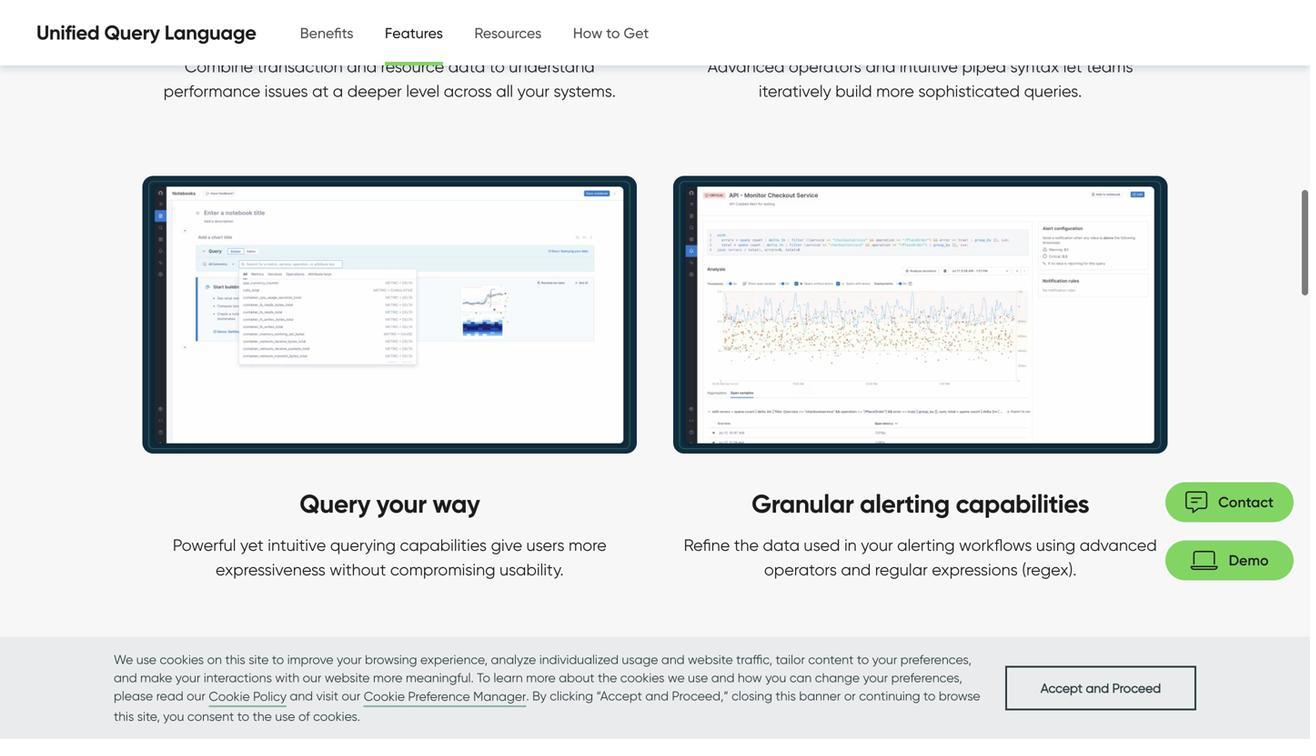 Task type: vqa. For each thing, say whether or not it's contained in the screenshot.
By
yes



Task type: describe. For each thing, give the bounding box(es) containing it.
change
[[815, 671, 860, 686]]

make
[[140, 671, 172, 686]]

accept and proceed
[[1041, 681, 1161, 696]]

of
[[298, 709, 310, 725]]

individualized
[[539, 652, 619, 668]]

analyze
[[491, 652, 536, 668]]

clicking
[[550, 689, 593, 704]]

cookie preference manager link
[[364, 688, 526, 708]]

0 horizontal spatial cookies
[[160, 652, 204, 668]]

to right "site"
[[272, 652, 284, 668]]

2 more from the left
[[526, 671, 556, 686]]

1 vertical spatial preferences,
[[891, 671, 962, 686]]

interactions
[[204, 671, 272, 686]]

how
[[738, 671, 762, 686]]

learn
[[494, 671, 523, 686]]

2 vertical spatial this
[[114, 709, 134, 725]]

use inside . by clicking "accept and proceed," closing this banner or continuing to browse this site, you consent to the use of cookies.
[[275, 709, 295, 725]]

this inside we use cookies on this site to improve your browsing experience, analyze individualized usage and website traffic, tailor content to your preferences, and make your interactions with our website more meaningful. to learn more about the cookies we use and how you can change your preferences, please read our
[[225, 652, 245, 668]]

1 horizontal spatial our
[[303, 671, 322, 686]]

policy
[[253, 689, 287, 705]]

improve
[[287, 652, 334, 668]]

accept
[[1041, 681, 1083, 696]]

can
[[790, 671, 812, 686]]

and inside accept and proceed button
[[1086, 681, 1109, 696]]

read
[[156, 689, 183, 704]]

and up we on the right bottom
[[661, 652, 685, 668]]

we
[[114, 652, 133, 668]]

site
[[249, 652, 269, 668]]

0 horizontal spatial our
[[187, 689, 205, 704]]

you inside we use cookies on this site to improve your browsing experience, analyze individualized usage and website traffic, tailor content to your preferences, and make your interactions with our website more meaningful. to learn more about the cookies we use and how you can change your preferences, please read our
[[765, 671, 786, 686]]

cookie policy link
[[209, 688, 287, 708]]

and left how
[[711, 671, 735, 686]]

traffic,
[[736, 652, 772, 668]]

on
[[207, 652, 222, 668]]

0 vertical spatial preferences,
[[901, 652, 972, 668]]

continuing
[[859, 689, 920, 704]]

1 horizontal spatial cookies
[[620, 671, 665, 686]]

0 horizontal spatial use
[[136, 652, 156, 668]]

or
[[844, 689, 856, 704]]

the inside we use cookies on this site to improve your browsing experience, analyze individualized usage and website traffic, tailor content to your preferences, and make your interactions with our website more meaningful. to learn more about the cookies we use and how you can change your preferences, please read our
[[598, 671, 617, 686]]

consent
[[187, 709, 234, 725]]

to
[[477, 671, 490, 686]]

experience,
[[420, 652, 488, 668]]

2 cookie from the left
[[364, 689, 405, 705]]



Task type: locate. For each thing, give the bounding box(es) containing it.
1 vertical spatial cookies
[[620, 671, 665, 686]]

and down we on the right bottom
[[645, 689, 669, 704]]

manager
[[473, 689, 526, 705]]

the
[[598, 671, 617, 686], [253, 709, 272, 725]]

to up change
[[857, 652, 869, 668]]

1 vertical spatial the
[[253, 709, 272, 725]]

1 cookie from the left
[[209, 689, 250, 705]]

1 more from the left
[[373, 671, 403, 686]]

1 vertical spatial use
[[688, 671, 708, 686]]

1 horizontal spatial more
[[526, 671, 556, 686]]

browsing
[[365, 652, 417, 668]]

proceed,"
[[672, 689, 729, 704]]

cookie down interactions
[[209, 689, 250, 705]]

our
[[303, 671, 322, 686], [187, 689, 205, 704], [342, 689, 361, 704]]

we
[[668, 671, 685, 686]]

cookie
[[209, 689, 250, 705], [364, 689, 405, 705]]

we use cookies on this site to improve your browsing experience, analyze individualized usage and website traffic, tailor content to your preferences, and make your interactions with our website more meaningful. to learn more about the cookies we use and how you can change your preferences, please read our
[[114, 652, 972, 704]]

proceed
[[1112, 681, 1161, 696]]

to down cookie policy link
[[237, 709, 249, 725]]

cookies up make
[[160, 652, 204, 668]]

0 vertical spatial cookies
[[160, 652, 204, 668]]

0 vertical spatial you
[[765, 671, 786, 686]]

our up consent
[[187, 689, 205, 704]]

cookies
[[160, 652, 204, 668], [620, 671, 665, 686]]

please
[[114, 689, 153, 704]]

more down browsing
[[373, 671, 403, 686]]

meaningful.
[[406, 671, 474, 686]]

2 horizontal spatial use
[[688, 671, 708, 686]]

1 horizontal spatial the
[[598, 671, 617, 686]]

browse
[[939, 689, 981, 704]]

banner
[[799, 689, 841, 704]]

cookie policy and visit our cookie preference manager
[[209, 689, 526, 705]]

0 vertical spatial use
[[136, 652, 156, 668]]

the down policy
[[253, 709, 272, 725]]

preferences,
[[901, 652, 972, 668], [891, 671, 962, 686]]

more up by
[[526, 671, 556, 686]]

2 horizontal spatial this
[[776, 689, 796, 704]]

.
[[526, 689, 529, 704]]

usage
[[622, 652, 658, 668]]

with
[[275, 671, 300, 686]]

. by clicking "accept and proceed," closing this banner or continuing to browse this site, you consent to the use of cookies.
[[114, 689, 981, 725]]

you down read
[[163, 709, 184, 725]]

2 vertical spatial use
[[275, 709, 295, 725]]

0 horizontal spatial this
[[114, 709, 134, 725]]

by
[[532, 689, 547, 704]]

this up interactions
[[225, 652, 245, 668]]

use
[[136, 652, 156, 668], [688, 671, 708, 686], [275, 709, 295, 725]]

you inside . by clicking "accept and proceed," closing this banner or continuing to browse this site, you consent to the use of cookies.
[[163, 709, 184, 725]]

1 horizontal spatial use
[[275, 709, 295, 725]]

1 horizontal spatial you
[[765, 671, 786, 686]]

and inside cookie policy and visit our cookie preference manager
[[290, 689, 313, 704]]

tailor
[[776, 652, 805, 668]]

our right visit at the left bottom
[[342, 689, 361, 704]]

use up make
[[136, 652, 156, 668]]

preference
[[408, 689, 470, 705]]

1 vertical spatial this
[[776, 689, 796, 704]]

1 vertical spatial website
[[325, 671, 370, 686]]

1 vertical spatial you
[[163, 709, 184, 725]]

0 horizontal spatial the
[[253, 709, 272, 725]]

the inside . by clicking "accept and proceed," closing this banner or continuing to browse this site, you consent to the use of cookies.
[[253, 709, 272, 725]]

0 vertical spatial this
[[225, 652, 245, 668]]

about
[[559, 671, 595, 686]]

site,
[[137, 709, 160, 725]]

this down can
[[776, 689, 796, 704]]

1 horizontal spatial cookie
[[364, 689, 405, 705]]

0 vertical spatial the
[[598, 671, 617, 686]]

0 horizontal spatial cookie
[[209, 689, 250, 705]]

1 horizontal spatial website
[[688, 652, 733, 668]]

our down improve
[[303, 671, 322, 686]]

your
[[337, 652, 362, 668], [872, 652, 897, 668], [175, 671, 200, 686], [863, 671, 888, 686]]

and up of
[[290, 689, 313, 704]]

and down we
[[114, 671, 137, 686]]

this down please
[[114, 709, 134, 725]]

closing
[[732, 689, 773, 704]]

"accept
[[596, 689, 642, 704]]

content
[[808, 652, 854, 668]]

0 horizontal spatial you
[[163, 709, 184, 725]]

cookies.
[[313, 709, 360, 725]]

you down tailor
[[765, 671, 786, 686]]

0 horizontal spatial website
[[325, 671, 370, 686]]

visit
[[316, 689, 339, 704]]

cookies down usage
[[620, 671, 665, 686]]

cookie down browsing
[[364, 689, 405, 705]]

website up proceed,"
[[688, 652, 733, 668]]

and right accept
[[1086, 681, 1109, 696]]

website
[[688, 652, 733, 668], [325, 671, 370, 686]]

0 vertical spatial website
[[688, 652, 733, 668]]

use up proceed,"
[[688, 671, 708, 686]]

you
[[765, 671, 786, 686], [163, 709, 184, 725]]

to
[[272, 652, 284, 668], [857, 652, 869, 668], [924, 689, 936, 704], [237, 709, 249, 725]]

to left browse
[[924, 689, 936, 704]]

and
[[661, 652, 685, 668], [114, 671, 137, 686], [711, 671, 735, 686], [1086, 681, 1109, 696], [290, 689, 313, 704], [645, 689, 669, 704]]

1 horizontal spatial this
[[225, 652, 245, 668]]

use left of
[[275, 709, 295, 725]]

our inside cookie policy and visit our cookie preference manager
[[342, 689, 361, 704]]

2 horizontal spatial our
[[342, 689, 361, 704]]

website up visit at the left bottom
[[325, 671, 370, 686]]

and inside . by clicking "accept and proceed," closing this banner or continuing to browse this site, you consent to the use of cookies.
[[645, 689, 669, 704]]

this
[[225, 652, 245, 668], [776, 689, 796, 704], [114, 709, 134, 725]]

the up "accept
[[598, 671, 617, 686]]

more
[[373, 671, 403, 686], [526, 671, 556, 686]]

0 horizontal spatial more
[[373, 671, 403, 686]]

accept and proceed button
[[1005, 666, 1197, 711]]



